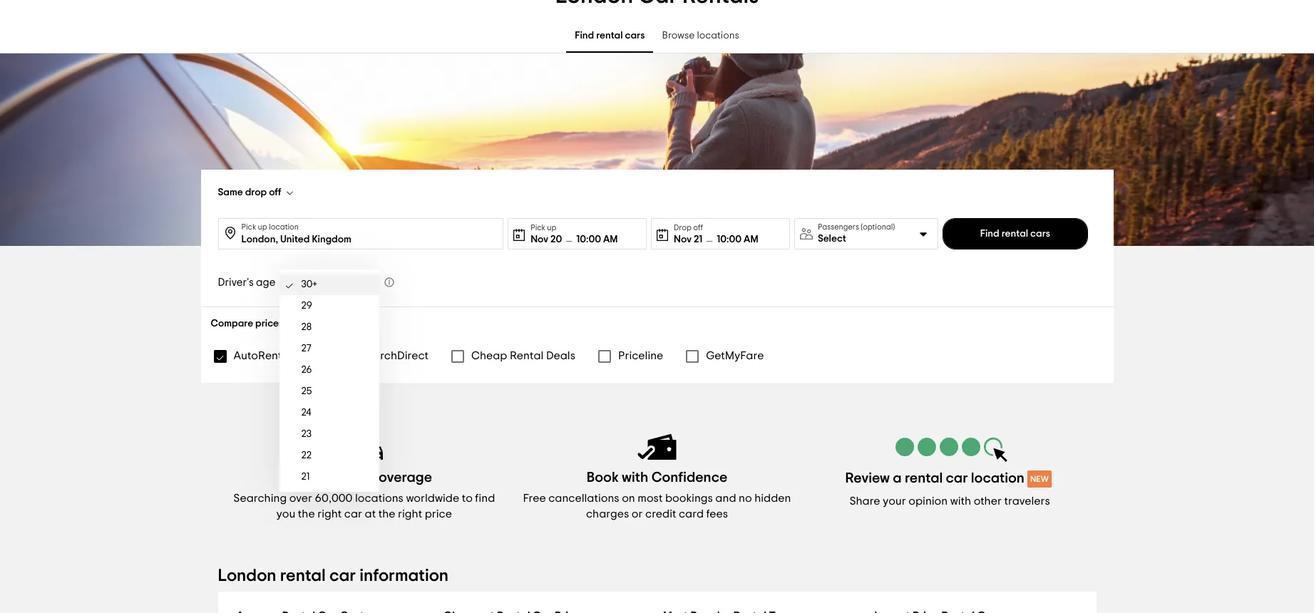 Task type: vqa. For each thing, say whether or not it's contained in the screenshot.
the Show all answers
no



Task type: locate. For each thing, give the bounding box(es) containing it.
pick up nov 20
[[531, 224, 546, 231]]

worldwide coverage
[[296, 471, 432, 485]]

1 vertical spatial select
[[292, 319, 320, 329]]

up up nov 20
[[547, 224, 557, 231]]

find inside button
[[981, 229, 1000, 239]]

2 nov from the left
[[674, 234, 692, 244]]

1 horizontal spatial 10:00 am
[[717, 234, 759, 244]]

drop
[[674, 224, 692, 231]]

0 horizontal spatial am
[[604, 234, 618, 244]]

london
[[218, 568, 276, 585]]

27
[[301, 344, 312, 354]]

priceline
[[618, 350, 664, 362]]

1 horizontal spatial find
[[981, 229, 1000, 239]]

10:00 right nov 20
[[577, 234, 601, 244]]

drop off
[[674, 224, 703, 231]]

1 up from the left
[[258, 223, 267, 231]]

0 horizontal spatial up
[[258, 223, 267, 231]]

carsearchdirect
[[340, 350, 429, 362]]

find
[[475, 493, 495, 504]]

1 horizontal spatial find rental cars
[[981, 229, 1051, 239]]

pick for drop off
[[241, 223, 256, 231]]

1 vertical spatial 20
[[301, 494, 313, 504]]

30+
[[288, 277, 304, 287], [301, 280, 318, 290]]

select all
[[292, 319, 333, 329]]

1 vertical spatial 21
[[301, 472, 310, 482]]

up
[[258, 223, 267, 231], [547, 224, 557, 231]]

book with confidence
[[587, 471, 728, 485]]

1 horizontal spatial right
[[398, 509, 422, 520]]

21 down 22
[[301, 472, 310, 482]]

pick for nov 21
[[531, 224, 546, 231]]

1 horizontal spatial am
[[744, 234, 759, 244]]

2 vertical spatial car
[[330, 568, 356, 585]]

same
[[218, 188, 243, 198]]

1 am from the left
[[604, 234, 618, 244]]

20 left 60,000
[[301, 494, 313, 504]]

21
[[694, 234, 703, 244], [301, 472, 310, 482]]

0 horizontal spatial find
[[575, 31, 594, 41]]

1 nov from the left
[[531, 234, 549, 244]]

0 horizontal spatial cars
[[625, 31, 645, 41]]

1 vertical spatial with
[[951, 496, 972, 507]]

0 horizontal spatial 10:00 am
[[577, 234, 618, 244]]

nov down pick up
[[531, 234, 549, 244]]

0 horizontal spatial 21
[[301, 472, 310, 482]]

age
[[256, 277, 276, 288]]

2 10:00 am from the left
[[717, 234, 759, 244]]

cars
[[625, 31, 645, 41], [1031, 229, 1051, 239]]

1 horizontal spatial 10:00
[[717, 234, 742, 244]]

10:00
[[577, 234, 601, 244], [717, 234, 742, 244]]

locations
[[697, 31, 740, 41], [355, 493, 404, 504]]

share your opinion with other travelers
[[850, 496, 1051, 507]]

drop
[[245, 188, 267, 198]]

2 10:00 from the left
[[717, 234, 742, 244]]

0 vertical spatial with
[[622, 471, 649, 485]]

0 horizontal spatial nov
[[531, 234, 549, 244]]

1 horizontal spatial location
[[971, 471, 1025, 486]]

cheap rental deals
[[472, 350, 576, 362]]

right down 60,000
[[318, 509, 342, 520]]

right down worldwide
[[398, 509, 422, 520]]

credit
[[646, 509, 677, 520]]

on
[[622, 493, 635, 504]]

1 horizontal spatial up
[[547, 224, 557, 231]]

select
[[818, 234, 847, 244], [292, 319, 320, 329]]

10:00 am
[[577, 234, 618, 244], [717, 234, 759, 244]]

0 horizontal spatial with
[[622, 471, 649, 485]]

nov down 'drop'
[[674, 234, 692, 244]]

am right nov 21 at the right top of page
[[744, 234, 759, 244]]

1 horizontal spatial off
[[694, 224, 703, 231]]

passengers
[[818, 223, 859, 231]]

1 horizontal spatial with
[[951, 496, 972, 507]]

1 horizontal spatial nov
[[674, 234, 692, 244]]

pick up location
[[241, 223, 299, 231]]

review a rental car location new
[[846, 471, 1049, 486]]

off
[[269, 188, 281, 198], [694, 224, 703, 231]]

2 up from the left
[[547, 224, 557, 231]]

off right 'drop'
[[269, 188, 281, 198]]

1 vertical spatial off
[[694, 224, 703, 231]]

locations inside searching over 60,000 locations worldwide to find you the right car at the right price
[[355, 493, 404, 504]]

at
[[365, 509, 376, 520]]

0 horizontal spatial off
[[269, 188, 281, 198]]

worldwide
[[406, 493, 460, 504]]

you
[[277, 509, 296, 520]]

1 vertical spatial car
[[344, 509, 362, 520]]

driver's age
[[218, 277, 276, 288]]

find rental cars
[[575, 31, 645, 41], [981, 229, 1051, 239]]

car left information
[[330, 568, 356, 585]]

10:00 for 21
[[717, 234, 742, 244]]

car inside searching over 60,000 locations worldwide to find you the right car at the right price
[[344, 509, 362, 520]]

rental inside find rental cars button
[[1002, 229, 1029, 239]]

10:00 right nov 21 at the right top of page
[[717, 234, 742, 244]]

autorentals
[[234, 350, 297, 362]]

price
[[425, 509, 452, 520]]

all
[[323, 319, 333, 329]]

1 10:00 from the left
[[577, 234, 601, 244]]

2 am from the left
[[744, 234, 759, 244]]

0 vertical spatial find rental cars
[[575, 31, 645, 41]]

am
[[604, 234, 618, 244], [744, 234, 759, 244]]

1 10:00 am from the left
[[577, 234, 618, 244]]

cars inside button
[[1031, 229, 1051, 239]]

1 horizontal spatial select
[[818, 234, 847, 244]]

0 horizontal spatial 10:00
[[577, 234, 601, 244]]

prices
[[255, 319, 283, 329]]

car left at
[[344, 509, 362, 520]]

pick down same drop off
[[241, 223, 256, 231]]

0 horizontal spatial the
[[298, 509, 315, 520]]

most
[[638, 493, 663, 504]]

london rental car information
[[218, 568, 449, 585]]

21 down the drop off
[[694, 234, 703, 244]]

charges
[[586, 509, 629, 520]]

find
[[575, 31, 594, 41], [981, 229, 1000, 239]]

off up nov 21 at the right top of page
[[694, 224, 703, 231]]

1 vertical spatial locations
[[355, 493, 404, 504]]

1 horizontal spatial the
[[379, 509, 396, 520]]

1 vertical spatial find rental cars
[[981, 229, 1051, 239]]

with up on
[[622, 471, 649, 485]]

0 vertical spatial location
[[269, 223, 299, 231]]

0 vertical spatial 21
[[694, 234, 703, 244]]

1 the from the left
[[298, 509, 315, 520]]

20 down pick up
[[551, 234, 562, 244]]

1 vertical spatial find
[[981, 229, 1000, 239]]

0 vertical spatial locations
[[697, 31, 740, 41]]

up down 'drop'
[[258, 223, 267, 231]]

1 horizontal spatial pick
[[531, 224, 546, 231]]

1 pick from the left
[[241, 223, 256, 231]]

28
[[301, 322, 312, 332]]

nov for nov 21
[[674, 234, 692, 244]]

compare prices
[[211, 319, 283, 329]]

select down 29
[[292, 319, 320, 329]]

nov for nov 20
[[531, 234, 549, 244]]

0 vertical spatial 20
[[551, 234, 562, 244]]

0 horizontal spatial select
[[292, 319, 320, 329]]

worldwide
[[296, 471, 365, 485]]

other
[[974, 496, 1002, 507]]

the
[[298, 509, 315, 520], [379, 509, 396, 520]]

to
[[462, 493, 473, 504]]

locations right browse
[[697, 31, 740, 41]]

am for 20
[[604, 234, 618, 244]]

0 horizontal spatial right
[[318, 509, 342, 520]]

0 horizontal spatial pick
[[241, 223, 256, 231]]

20
[[551, 234, 562, 244], [301, 494, 313, 504]]

City or Airport text field
[[241, 219, 497, 248]]

0 vertical spatial select
[[818, 234, 847, 244]]

nov
[[531, 234, 549, 244], [674, 234, 692, 244]]

10:00 am right nov 21 at the right top of page
[[717, 234, 759, 244]]

right
[[318, 509, 342, 520], [398, 509, 422, 520]]

1 vertical spatial location
[[971, 471, 1025, 486]]

location down same drop off
[[269, 223, 299, 231]]

rental
[[596, 31, 623, 41], [1002, 229, 1029, 239], [905, 471, 943, 486], [280, 568, 326, 585]]

car up share your opinion with other travelers
[[946, 471, 968, 486]]

1 horizontal spatial 21
[[694, 234, 703, 244]]

am for 21
[[744, 234, 759, 244]]

select down passengers on the right top of the page
[[818, 234, 847, 244]]

hidden
[[755, 493, 791, 504]]

1 vertical spatial cars
[[1031, 229, 1051, 239]]

information
[[360, 568, 449, 585]]

(optional)
[[861, 223, 895, 231]]

fees
[[707, 509, 728, 520]]

the down over
[[298, 509, 315, 520]]

2 pick from the left
[[531, 224, 546, 231]]

the right at
[[379, 509, 396, 520]]

free cancellations on most bookings and no hidden charges or credit card fees
[[523, 493, 791, 520]]

23
[[301, 429, 312, 439]]

1 horizontal spatial cars
[[1031, 229, 1051, 239]]

10:00 am right nov 20
[[577, 234, 618, 244]]

driver's
[[218, 277, 254, 288]]

0 vertical spatial find
[[575, 31, 594, 41]]

with down review a rental car location new
[[951, 496, 972, 507]]

pick
[[241, 223, 256, 231], [531, 224, 546, 231]]

searching
[[234, 493, 287, 504]]

location
[[269, 223, 299, 231], [971, 471, 1025, 486]]

25
[[301, 387, 312, 397]]

location up the other
[[971, 471, 1025, 486]]

0 horizontal spatial locations
[[355, 493, 404, 504]]

and
[[716, 493, 737, 504]]

locations up at
[[355, 493, 404, 504]]

with
[[622, 471, 649, 485], [951, 496, 972, 507]]

confidence
[[652, 471, 728, 485]]

0 horizontal spatial 20
[[301, 494, 313, 504]]

am right nov 20
[[604, 234, 618, 244]]



Task type: describe. For each thing, give the bounding box(es) containing it.
24
[[301, 408, 311, 418]]

deals
[[546, 350, 576, 362]]

searching over 60,000 locations worldwide to find you the right car at the right price
[[234, 493, 495, 520]]

opinion
[[909, 496, 948, 507]]

find rental cars button
[[943, 218, 1088, 250]]

0 horizontal spatial location
[[269, 223, 299, 231]]

10:00 am for nov 20
[[577, 234, 618, 244]]

up for drop off
[[258, 223, 267, 231]]

share
[[850, 496, 881, 507]]

bookings
[[665, 493, 713, 504]]

22
[[301, 451, 312, 461]]

browse locations
[[662, 31, 740, 41]]

rental
[[510, 350, 544, 362]]

1 right from the left
[[318, 509, 342, 520]]

card
[[679, 509, 704, 520]]

29
[[301, 301, 312, 311]]

passengers (optional) select
[[818, 223, 895, 244]]

a
[[893, 471, 902, 486]]

coverage
[[368, 471, 432, 485]]

26
[[301, 365, 312, 375]]

travelers
[[1005, 496, 1051, 507]]

over
[[289, 493, 312, 504]]

up for nov 21
[[547, 224, 557, 231]]

1 horizontal spatial locations
[[697, 31, 740, 41]]

60,000
[[315, 493, 353, 504]]

find rental cars inside button
[[981, 229, 1051, 239]]

nov 21
[[674, 234, 703, 244]]

new
[[1031, 475, 1049, 484]]

pick up
[[531, 224, 557, 231]]

0 vertical spatial cars
[[625, 31, 645, 41]]

browse
[[662, 31, 695, 41]]

free
[[523, 493, 546, 504]]

2 the from the left
[[379, 509, 396, 520]]

or
[[632, 509, 643, 520]]

your
[[883, 496, 906, 507]]

no
[[739, 493, 752, 504]]

book
[[587, 471, 619, 485]]

compare
[[211, 319, 253, 329]]

select inside 'passengers (optional) select'
[[818, 234, 847, 244]]

cancellations
[[549, 493, 620, 504]]

cheap
[[472, 350, 508, 362]]

nov 20
[[531, 234, 562, 244]]

0 vertical spatial off
[[269, 188, 281, 198]]

10:00 for 20
[[577, 234, 601, 244]]

same drop off
[[218, 188, 281, 198]]

review
[[846, 471, 890, 486]]

2 right from the left
[[398, 509, 422, 520]]

10:00 am for nov 21
[[717, 234, 759, 244]]

getmyfare
[[706, 350, 764, 362]]

1 horizontal spatial 20
[[551, 234, 562, 244]]

0 vertical spatial car
[[946, 471, 968, 486]]

0 horizontal spatial find rental cars
[[575, 31, 645, 41]]



